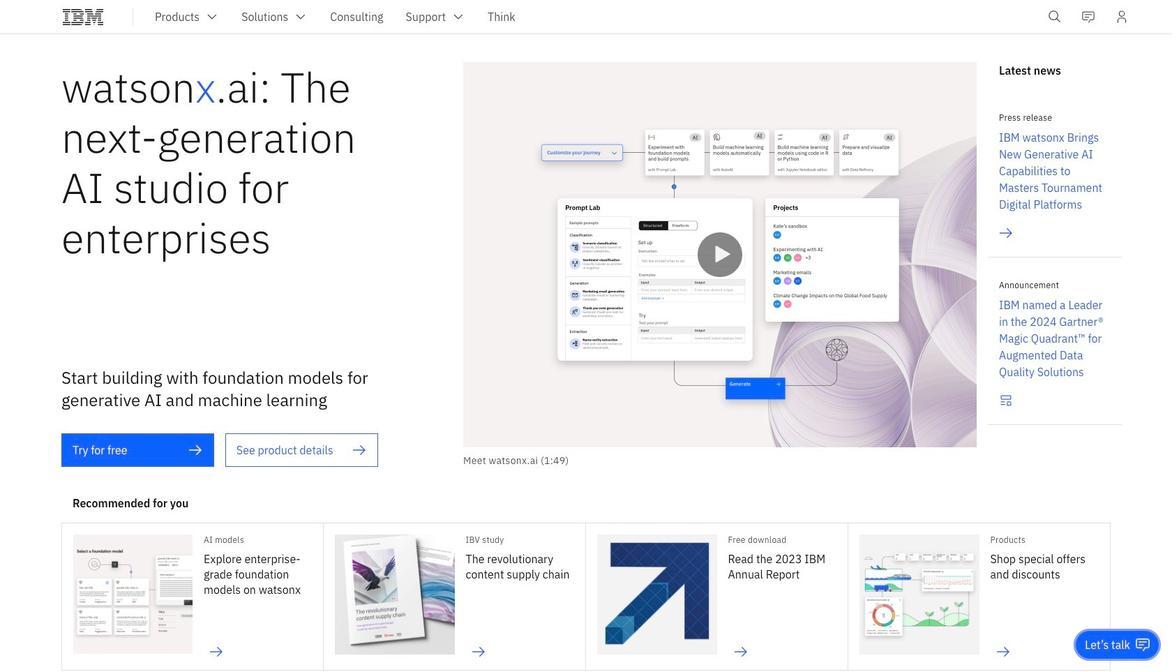 Task type: describe. For each thing, give the bounding box(es) containing it.
let's talk element
[[1085, 637, 1130, 652]]



Task type: vqa. For each thing, say whether or not it's contained in the screenshot.
"Let's talk" element
yes



